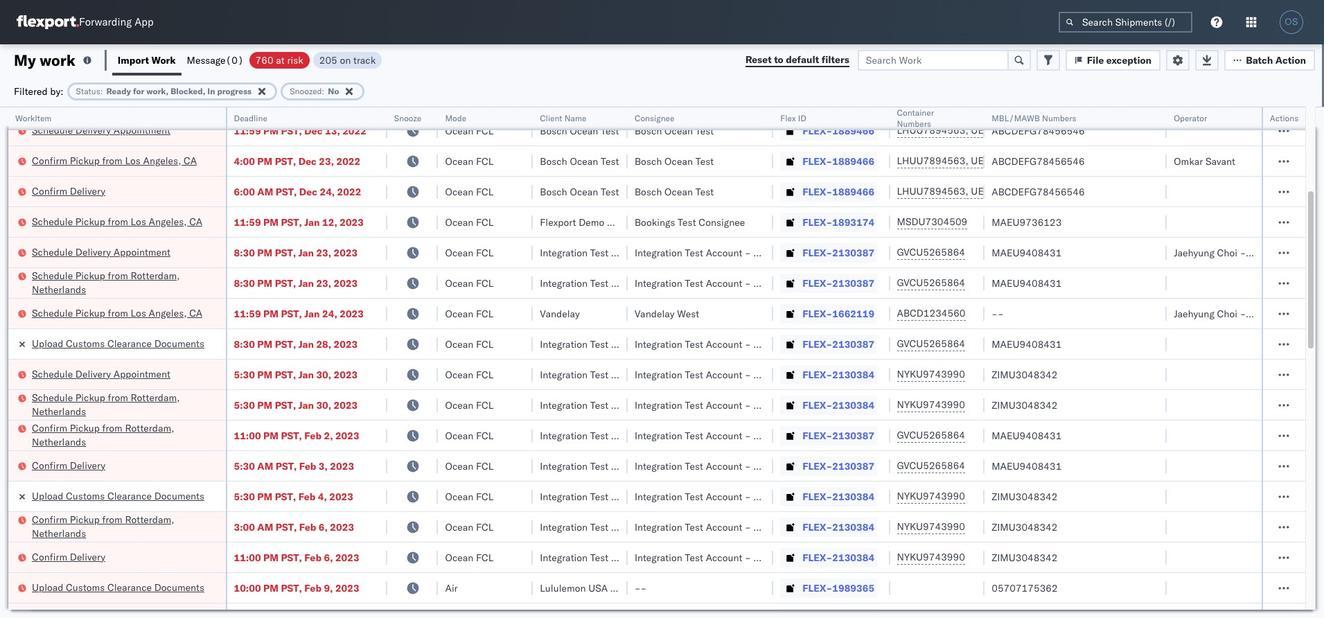 Task type: locate. For each thing, give the bounding box(es) containing it.
flex-1989365
[[803, 582, 875, 594]]

schedule
[[32, 124, 73, 136], [32, 215, 73, 228], [32, 246, 73, 258], [32, 269, 73, 282], [32, 307, 73, 319], [32, 368, 73, 380], [32, 391, 73, 404]]

11:00 for 11:00 pm pst, feb 6, 2023
[[234, 551, 261, 564]]

8:30 up 11:59 pm pst, jan 24, 2023 at left
[[234, 277, 255, 289]]

clearance inside button
[[107, 581, 152, 594]]

3 5:30 from the top
[[234, 460, 255, 472]]

lhuu7894563, down "container numbers" button
[[897, 155, 969, 167]]

schedule delivery appointment for 5:30 pm pst, jan 30, 2023
[[32, 368, 170, 380]]

lhuu7894563, uetu5238478 up msdu7304509
[[897, 185, 1039, 198]]

ocean fcl
[[445, 94, 494, 106], [445, 124, 494, 137], [445, 155, 494, 167], [445, 185, 494, 198], [445, 216, 494, 228], [445, 246, 494, 259], [445, 277, 494, 289], [445, 307, 494, 320], [445, 338, 494, 350], [445, 368, 494, 381], [445, 399, 494, 411], [445, 429, 494, 442], [445, 460, 494, 472], [445, 490, 494, 503], [445, 521, 494, 533], [445, 551, 494, 564]]

1 horizontal spatial numbers
[[1042, 113, 1077, 123]]

1 schedule pickup from rotterdam, netherlands from the top
[[32, 269, 180, 296]]

1 upload customs clearance documents link from the top
[[32, 336, 204, 350]]

2 am from the top
[[257, 460, 273, 472]]

1 vertical spatial appointment
[[114, 246, 170, 258]]

11:59 pm pst, dec 13, 2022 up deadline button
[[234, 94, 367, 106]]

30, up 2,
[[316, 399, 331, 411]]

1 nyku9743990 from the top
[[897, 368, 965, 381]]

am right 6:00
[[257, 185, 273, 198]]

23, for confirm pickup from los angeles, ca
[[319, 155, 334, 167]]

0 vertical spatial ca
[[184, 154, 197, 167]]

2 vertical spatial lhuu7894563, uetu5238478
[[897, 185, 1039, 198]]

flex-
[[803, 94, 833, 106], [803, 124, 833, 137], [803, 155, 833, 167], [803, 185, 833, 198], [803, 216, 833, 228], [803, 246, 833, 259], [803, 277, 833, 289], [803, 307, 833, 320], [803, 338, 833, 350], [803, 368, 833, 381], [803, 399, 833, 411], [803, 429, 833, 442], [803, 460, 833, 472], [803, 490, 833, 503], [803, 521, 833, 533], [803, 551, 833, 564], [803, 582, 833, 594]]

los for 11:59 pm pst, jan 24, 2023
[[131, 307, 146, 319]]

pm down 3:00 am pst, feb 6, 2023
[[263, 551, 279, 564]]

pickup for 11:00
[[70, 422, 100, 434]]

ca
[[184, 154, 197, 167], [189, 215, 203, 228], [189, 307, 203, 319]]

8:30 down 11:59 pm pst, jan 24, 2023 at left
[[234, 338, 255, 350]]

1 vertical spatial confirm delivery
[[32, 459, 105, 472]]

lhuu7894563, down container
[[897, 124, 969, 137]]

10 fcl from the top
[[476, 368, 494, 381]]

11:59 for flex-1889466
[[234, 124, 261, 137]]

7 fcl from the top
[[476, 277, 494, 289]]

23, up 6:00 am pst, dec 24, 2022
[[319, 155, 334, 167]]

--
[[992, 307, 1004, 320], [635, 582, 647, 594]]

uetu5238478 for 6:00 am pst, dec 24, 2022
[[971, 185, 1039, 198]]

0 horizontal spatial vandelay
[[540, 307, 580, 320]]

upload inside upload customs clearance documents button
[[32, 581, 63, 594]]

pst, down 5:30 pm pst, feb 4, 2023
[[276, 521, 297, 533]]

confirm delivery
[[32, 185, 105, 197], [32, 459, 105, 472], [32, 551, 105, 563]]

pst, up 6:00 am pst, dec 24, 2022
[[275, 155, 296, 167]]

schedule pickup from los angeles, ca link for 11:59 pm pst, jan 24, 2023
[[32, 306, 203, 320]]

5:30 pm pst, jan 30, 2023 down 8:30 pm pst, jan 28, 2023
[[234, 368, 358, 381]]

0 horizontal spatial numbers
[[897, 119, 932, 129]]

1 vertical spatial angeles,
[[149, 215, 187, 228]]

760 at risk
[[255, 54, 303, 66]]

5 flex- from the top
[[803, 216, 833, 228]]

numbers down container
[[897, 119, 932, 129]]

flex-2130387 button
[[781, 243, 877, 262], [781, 243, 877, 262], [781, 273, 877, 293], [781, 273, 877, 293], [781, 334, 877, 354], [781, 334, 877, 354], [781, 426, 877, 445], [781, 426, 877, 445], [781, 456, 877, 476], [781, 456, 877, 476]]

2023 up 11:00 pm pst, feb 2, 2023
[[334, 399, 358, 411]]

resize handle column header for container numbers
[[968, 107, 985, 618]]

1 vertical spatial 6,
[[324, 551, 333, 564]]

23, down 12,
[[316, 246, 331, 259]]

delivery
[[75, 124, 111, 136], [70, 185, 105, 197], [75, 246, 111, 258], [75, 368, 111, 380], [70, 459, 105, 472], [70, 551, 105, 563]]

1 vertical spatial lhuu7894563,
[[897, 155, 969, 167]]

consignee inside button
[[635, 113, 675, 123]]

1 vertical spatial uetu5238478
[[971, 155, 1039, 167]]

schedule pickup from los angeles, ca button
[[32, 215, 203, 230], [32, 306, 203, 321]]

schedule pickup from los angeles, ca link
[[32, 215, 203, 228], [32, 306, 203, 320]]

upload customs clearance documents button
[[32, 580, 204, 596]]

0 vertical spatial documents
[[154, 337, 204, 350]]

2 vertical spatial ca
[[189, 307, 203, 319]]

0 vertical spatial schedule delivery appointment link
[[32, 123, 170, 137]]

2023 right the 28,
[[334, 338, 358, 350]]

lagerfeld
[[774, 246, 815, 259], [774, 277, 815, 289], [774, 338, 815, 350], [774, 368, 815, 381], [774, 399, 815, 411], [774, 429, 815, 442], [774, 460, 815, 472], [774, 490, 815, 503], [774, 521, 815, 533], [774, 551, 815, 564]]

am up 5:30 pm pst, feb 4, 2023
[[257, 460, 273, 472]]

5 integration test account - karl lagerfeld from the top
[[635, 399, 815, 411]]

schedule delivery appointment button
[[32, 123, 170, 138], [32, 245, 170, 260], [32, 367, 170, 382]]

9 resize handle column header from the left
[[1151, 107, 1167, 618]]

4 flex- from the top
[[803, 185, 833, 198]]

3,
[[319, 460, 328, 472]]

0 vertical spatial confirm delivery link
[[32, 184, 105, 198]]

uetu5238478 for 4:00 pm pst, dec 23, 2022
[[971, 155, 1039, 167]]

appointment for 8:30 pm pst, jan 23, 2023
[[114, 246, 170, 258]]

7 ocean fcl from the top
[[445, 277, 494, 289]]

3 flex-1889466 from the top
[[803, 155, 875, 167]]

4:00 pm pst, dec 23, 2022
[[234, 155, 361, 167]]

message
[[187, 54, 226, 66]]

4 confirm from the top
[[32, 459, 67, 472]]

1 11:59 from the top
[[234, 94, 261, 106]]

2 ocean fcl from the top
[[445, 124, 494, 137]]

3 11:59 from the top
[[234, 216, 261, 228]]

11:00 pm pst, feb 6, 2023
[[234, 551, 359, 564]]

3 resize handle column header from the left
[[422, 107, 438, 618]]

jan up 11:59 pm pst, jan 24, 2023 at left
[[298, 277, 314, 289]]

2 vertical spatial 8:30
[[234, 338, 255, 350]]

2 vertical spatial angeles,
[[149, 307, 187, 319]]

2 vertical spatial upload
[[32, 581, 63, 594]]

delivery for 6:00 am pst, dec 24, 2022
[[70, 185, 105, 197]]

0 vertical spatial confirm pickup from rotterdam, netherlands link
[[32, 421, 208, 449]]

11:00 up 5:30 am pst, feb 3, 2023
[[234, 429, 261, 442]]

6 confirm from the top
[[32, 551, 67, 563]]

from
[[102, 154, 123, 167], [108, 215, 128, 228], [108, 269, 128, 282], [108, 307, 128, 319], [108, 391, 128, 404], [102, 422, 123, 434], [102, 513, 123, 526]]

flex-1889466 button
[[781, 90, 877, 110], [781, 90, 877, 110], [781, 121, 877, 140], [781, 121, 877, 140], [781, 151, 877, 171], [781, 151, 877, 171], [781, 182, 877, 201], [781, 182, 877, 201]]

feb for 10:00 pm pst, feb 9, 2023
[[305, 582, 322, 594]]

5 ocean fcl from the top
[[445, 216, 494, 228]]

schedule pickup from rotterdam, netherlands button for 8:30 pm pst, jan 23, 2023
[[32, 269, 208, 298]]

1 vertical spatial confirm pickup from rotterdam, netherlands
[[32, 513, 174, 540]]

pst, up 8:30 pm pst, jan 28, 2023
[[281, 307, 302, 320]]

1 vertical spatial schedule delivery appointment link
[[32, 245, 170, 259]]

0 horizontal spatial --
[[635, 582, 647, 594]]

pst, up 11:00 pm pst, feb 2, 2023
[[275, 399, 296, 411]]

2 vertical spatial confirm delivery
[[32, 551, 105, 563]]

confirm delivery for 11:00 pm pst, feb 6, 2023
[[32, 551, 105, 563]]

4 flex-2130384 from the top
[[803, 521, 875, 533]]

schedule pickup from rotterdam, netherlands for 5:30 pm pst, jan 30, 2023
[[32, 391, 180, 418]]

2 integration from the top
[[635, 277, 683, 289]]

1 customs from the top
[[66, 337, 105, 350]]

8 resize handle column header from the left
[[968, 107, 985, 618]]

confirm pickup from rotterdam, netherlands button
[[32, 421, 208, 450], [32, 513, 208, 542]]

at
[[276, 54, 285, 66]]

2023 right 3,
[[330, 460, 354, 472]]

0 vertical spatial uetu5238478
[[971, 124, 1039, 137]]

2 vertical spatial 23,
[[316, 277, 331, 289]]

2022 up 12,
[[337, 185, 361, 198]]

8 integration from the top
[[635, 490, 683, 503]]

-- right abcd1234560
[[992, 307, 1004, 320]]

1 : from the left
[[100, 86, 103, 96]]

documents for 8:30
[[154, 337, 204, 350]]

confirm delivery for 5:30 am pst, feb 3, 2023
[[32, 459, 105, 472]]

1 vertical spatial schedule pickup from rotterdam, netherlands button
[[32, 391, 208, 420]]

2 lhuu7894563, from the top
[[897, 155, 969, 167]]

1 confirm delivery from the top
[[32, 185, 105, 197]]

1 vertical spatial lhuu7894563, uetu5238478
[[897, 155, 1039, 167]]

0 vertical spatial schedule pickup from rotterdam, netherlands
[[32, 269, 180, 296]]

uetu5238478 for 11:59 pm pst, dec 13, 2022
[[971, 124, 1039, 137]]

1 vertical spatial upload customs clearance documents link
[[32, 489, 204, 503]]

pst, down 5:30 am pst, feb 3, 2023
[[275, 490, 296, 503]]

2 vertical spatial schedule delivery appointment button
[[32, 367, 170, 382]]

5 maeu9408431 from the top
[[992, 460, 1062, 472]]

10 karl from the top
[[754, 551, 771, 564]]

5 zimu3048342 from the top
[[992, 551, 1058, 564]]

vandelay for vandelay
[[540, 307, 580, 320]]

upload for 8:30 pm pst, jan 28, 2023
[[32, 337, 63, 350]]

2022 right no
[[343, 94, 367, 106]]

am for 5:30
[[257, 460, 273, 472]]

0 horizontal spatial :
[[100, 86, 103, 96]]

24, up 12,
[[320, 185, 335, 198]]

mode button
[[438, 110, 519, 124]]

3 abcdefg78456546 from the top
[[992, 155, 1085, 167]]

0 vertical spatial lhuu7894563, uetu5238478
[[897, 124, 1039, 137]]

1 confirm pickup from rotterdam, netherlands button from the top
[[32, 421, 208, 450]]

0 vertical spatial schedule pickup from los angeles, ca button
[[32, 215, 203, 230]]

0 vertical spatial schedule pickup from los angeles, ca
[[32, 215, 203, 228]]

1 schedule pickup from rotterdam, netherlands link from the top
[[32, 269, 208, 296]]

1 account from the top
[[706, 246, 743, 259]]

0 vertical spatial 24,
[[320, 185, 335, 198]]

rotterdam, for 8:30 pm pst, jan 23, 2023
[[131, 269, 180, 282]]

5 flex-2130384 from the top
[[803, 551, 875, 564]]

0 vertical spatial appointment
[[114, 124, 170, 136]]

bosch
[[540, 94, 567, 106], [635, 94, 662, 106], [540, 124, 567, 137], [635, 124, 662, 137], [540, 155, 567, 167], [635, 155, 662, 167], [540, 185, 567, 198], [635, 185, 662, 198]]

confirm for the confirm pickup from los angeles, ca button
[[32, 154, 67, 167]]

1 appointment from the top
[[114, 124, 170, 136]]

confirm delivery link for 6:00
[[32, 184, 105, 198]]

fcl
[[476, 94, 494, 106], [476, 124, 494, 137], [476, 155, 494, 167], [476, 185, 494, 198], [476, 216, 494, 228], [476, 246, 494, 259], [476, 277, 494, 289], [476, 307, 494, 320], [476, 338, 494, 350], [476, 368, 494, 381], [476, 399, 494, 411], [476, 429, 494, 442], [476, 460, 494, 472], [476, 490, 494, 503], [476, 521, 494, 533], [476, 551, 494, 564]]

0 vertical spatial confirm pickup from rotterdam, netherlands button
[[32, 421, 208, 450]]

13, right snoozed
[[325, 94, 340, 106]]

0 vertical spatial 13,
[[325, 94, 340, 106]]

2 schedule pickup from rotterdam, netherlands button from the top
[[32, 391, 208, 420]]

1 vertical spatial 11:00
[[234, 551, 261, 564]]

2 schedule delivery appointment from the top
[[32, 246, 170, 258]]

2023 up 11:59 pm pst, jan 24, 2023 at left
[[334, 277, 358, 289]]

10 flex- from the top
[[803, 368, 833, 381]]

1 vandelay from the left
[[540, 307, 580, 320]]

0 vertical spatial upload
[[32, 337, 63, 350]]

3 upload from the top
[[32, 581, 63, 594]]

6, down 4, on the bottom left
[[319, 521, 328, 533]]

2 vertical spatial upload customs clearance documents
[[32, 581, 204, 594]]

2 vertical spatial lhuu7894563,
[[897, 185, 969, 198]]

13,
[[325, 94, 340, 106], [325, 124, 340, 137]]

2 vertical spatial customs
[[66, 581, 105, 594]]

1 netherlands from the top
[[32, 283, 86, 296]]

netherlands for 8:30 pm pst, jan 23, 2023
[[32, 283, 86, 296]]

10 integration test account - karl lagerfeld from the top
[[635, 551, 815, 564]]

customs for 5:30
[[66, 490, 105, 502]]

pm up 3:00 am pst, feb 6, 2023
[[257, 490, 273, 503]]

1 vertical spatial schedule delivery appointment
[[32, 246, 170, 258]]

1 vertical spatial 11:59 pm pst, dec 13, 2022
[[234, 124, 367, 137]]

5:30 up 5:30 pm pst, feb 4, 2023
[[234, 460, 255, 472]]

9,
[[324, 582, 333, 594]]

2023
[[340, 216, 364, 228], [334, 246, 358, 259], [334, 277, 358, 289], [340, 307, 364, 320], [334, 338, 358, 350], [334, 368, 358, 381], [334, 399, 358, 411], [335, 429, 359, 442], [330, 460, 354, 472], [329, 490, 353, 503], [330, 521, 354, 533], [335, 551, 359, 564], [335, 582, 359, 594]]

6, up 9,
[[324, 551, 333, 564]]

delivery for 11:00 pm pst, feb 6, 2023
[[70, 551, 105, 563]]

11:00 up 10:00
[[234, 551, 261, 564]]

3 8:30 from the top
[[234, 338, 255, 350]]

reset to default filters
[[746, 53, 850, 66]]

4 flex-2130387 from the top
[[803, 429, 875, 442]]

1 vertical spatial 24,
[[322, 307, 337, 320]]

1 vertical spatial 13,
[[325, 124, 340, 137]]

0 vertical spatial 8:30
[[234, 246, 255, 259]]

omkar
[[1174, 155, 1203, 167]]

0 vertical spatial 5:30 pm pst, jan 30, 2023
[[234, 368, 358, 381]]

1 vertical spatial confirm pickup from rotterdam, netherlands button
[[32, 513, 208, 542]]

1 vertical spatial upload customs clearance documents
[[32, 490, 204, 502]]

1 zimu3048342 from the top
[[992, 368, 1058, 381]]

workitem
[[15, 113, 52, 123]]

1893174
[[833, 216, 875, 228]]

schedule pickup from rotterdam, netherlands for 8:30 pm pst, jan 23, 2023
[[32, 269, 180, 296]]

resize handle column header
[[209, 107, 226, 618], [371, 107, 387, 618], [422, 107, 438, 618], [516, 107, 533, 618], [611, 107, 628, 618], [757, 107, 774, 618], [874, 107, 890, 618], [968, 107, 985, 618], [1151, 107, 1167, 618], [1245, 107, 1262, 618], [1289, 107, 1306, 618]]

2 vertical spatial clearance
[[107, 581, 152, 594]]

lhuu7894563, uetu5238478 down mbl/mawb
[[897, 124, 1039, 137]]

import
[[118, 54, 149, 66]]

resize handle column header for mode
[[516, 107, 533, 618]]

pickup for 5:30
[[75, 391, 105, 404]]

2 vertical spatial confirm delivery button
[[32, 550, 105, 565]]

work
[[40, 50, 75, 70]]

11:59 down deadline
[[234, 124, 261, 137]]

default
[[786, 53, 819, 66]]

3 fcl from the top
[[476, 155, 494, 167]]

2 confirm pickup from rotterdam, netherlands button from the top
[[32, 513, 208, 542]]

agent
[[1299, 246, 1324, 259]]

-
[[745, 246, 751, 259], [1240, 246, 1246, 259], [745, 277, 751, 289], [992, 307, 998, 320], [998, 307, 1004, 320], [745, 338, 751, 350], [745, 368, 751, 381], [745, 399, 751, 411], [745, 429, 751, 442], [745, 460, 751, 472], [745, 490, 751, 503], [745, 521, 751, 533], [745, 551, 751, 564], [635, 582, 641, 594], [641, 582, 647, 594]]

confirm for 3:00 am pst, feb 6, 2023's the confirm pickup from rotterdam, netherlands button
[[32, 513, 67, 526]]

2 vertical spatial am
[[257, 521, 273, 533]]

1 vertical spatial 5:30 pm pst, jan 30, 2023
[[234, 399, 358, 411]]

11:59 pm pst, dec 13, 2022 down deadline button
[[234, 124, 367, 137]]

abcdefg78456546
[[992, 94, 1085, 106], [992, 124, 1085, 137], [992, 155, 1085, 167], [992, 185, 1085, 198]]

1 vertical spatial confirm delivery link
[[32, 458, 105, 472]]

confirm delivery button for 6:00 am pst, dec 24, 2022
[[32, 184, 105, 199]]

Search Shipments (/) text field
[[1059, 12, 1193, 33]]

30, down the 28,
[[316, 368, 331, 381]]

delivery for 5:30 pm pst, jan 30, 2023
[[75, 368, 111, 380]]

test
[[601, 94, 619, 106], [696, 94, 714, 106], [601, 124, 619, 137], [696, 124, 714, 137], [601, 155, 619, 167], [696, 155, 714, 167], [601, 185, 619, 198], [696, 185, 714, 198], [678, 216, 696, 228], [685, 246, 703, 259], [1249, 246, 1267, 259], [685, 277, 703, 289], [685, 338, 703, 350], [685, 368, 703, 381], [685, 399, 703, 411], [685, 429, 703, 442], [685, 460, 703, 472], [685, 490, 703, 503], [685, 521, 703, 533], [685, 551, 703, 564]]

numbers right mbl/mawb
[[1042, 113, 1077, 123]]

netherlands
[[32, 283, 86, 296], [32, 405, 86, 418], [32, 436, 86, 448], [32, 527, 86, 540]]

maeu9408431
[[992, 246, 1062, 259], [992, 277, 1062, 289], [992, 338, 1062, 350], [992, 429, 1062, 442], [992, 460, 1062, 472]]

1 confirm delivery button from the top
[[32, 184, 105, 199]]

0 vertical spatial upload customs clearance documents
[[32, 337, 204, 350]]

1 vertical spatial schedule pickup from rotterdam, netherlands
[[32, 391, 180, 418]]

2 confirm delivery button from the top
[[32, 458, 105, 474]]

1 schedule pickup from los angeles, ca from the top
[[32, 215, 203, 228]]

confirm for confirm delivery 'button' associated with 5:30 am pst, feb 3, 2023
[[32, 459, 67, 472]]

0 vertical spatial schedule pickup from los angeles, ca link
[[32, 215, 203, 228]]

1 fcl from the top
[[476, 94, 494, 106]]

confirm pickup from los angeles, ca button
[[32, 154, 197, 169]]

2 vertical spatial schedule delivery appointment
[[32, 368, 170, 380]]

schedule pickup from rotterdam, netherlands link for 8:30
[[32, 269, 208, 296]]

1889466 for 4:00 pm pst, dec 23, 2022
[[833, 155, 875, 167]]

confirm pickup from rotterdam, netherlands button for 3:00 am pst, feb 6, 2023
[[32, 513, 208, 542]]

0 vertical spatial angeles,
[[143, 154, 181, 167]]

3 customs from the top
[[66, 581, 105, 594]]

0 vertical spatial 11:59 pm pst, dec 13, 2022
[[234, 94, 367, 106]]

container
[[897, 107, 934, 118]]

lhuu7894563, for 6:00 am pst, dec 24, 2022
[[897, 185, 969, 198]]

from for 11:00 pm pst, feb 2, 2023
[[102, 422, 123, 434]]

schedule delivery appointment link for 5:30
[[32, 367, 170, 381]]

2 gvcu5265864 from the top
[[897, 277, 965, 289]]

1 flex-1889466 from the top
[[803, 94, 875, 106]]

2 vertical spatial appointment
[[114, 368, 170, 380]]

9 account from the top
[[706, 521, 743, 533]]

0 vertical spatial confirm delivery
[[32, 185, 105, 197]]

feb left 9,
[[305, 582, 322, 594]]

confirm for 11:00 pm pst, feb 2, 2023's the confirm pickup from rotterdam, netherlands button
[[32, 422, 67, 434]]

8:30 pm pst, jan 23, 2023 up 11:59 pm pst, jan 24, 2023 at left
[[234, 277, 358, 289]]

msdu7304509
[[897, 216, 968, 228]]

upload customs clearance documents link for 5:30
[[32, 489, 204, 503]]

3 flex- from the top
[[803, 155, 833, 167]]

ocean
[[445, 94, 474, 106], [570, 94, 598, 106], [665, 94, 693, 106], [445, 124, 474, 137], [570, 124, 598, 137], [665, 124, 693, 137], [445, 155, 474, 167], [570, 155, 598, 167], [665, 155, 693, 167], [445, 185, 474, 198], [570, 185, 598, 198], [665, 185, 693, 198], [445, 216, 474, 228], [445, 246, 474, 259], [445, 277, 474, 289], [445, 307, 474, 320], [445, 338, 474, 350], [445, 368, 474, 381], [445, 399, 474, 411], [445, 429, 474, 442], [445, 460, 474, 472], [445, 490, 474, 503], [445, 521, 474, 533], [445, 551, 474, 564]]

2 confirm from the top
[[32, 185, 67, 197]]

1 vertical spatial 8:30
[[234, 277, 255, 289]]

1 vertical spatial customs
[[66, 490, 105, 502]]

5:30 up 3:00
[[234, 490, 255, 503]]

0 vertical spatial schedule delivery appointment
[[32, 124, 170, 136]]

2 vertical spatial confirm delivery link
[[32, 550, 105, 564]]

feb left 3,
[[299, 460, 316, 472]]

0 vertical spatial am
[[257, 185, 273, 198]]

upload customs clearance documents
[[32, 337, 204, 350], [32, 490, 204, 502], [32, 581, 204, 594]]

1 vertical spatial schedule pickup from rotterdam, netherlands link
[[32, 391, 208, 418]]

1 vertical spatial los
[[131, 215, 146, 228]]

pm up 11:00 pm pst, feb 2, 2023
[[257, 399, 273, 411]]

gvcu5265864
[[897, 246, 965, 259], [897, 277, 965, 289], [897, 338, 965, 350], [897, 429, 965, 441], [897, 460, 965, 472]]

8 fcl from the top
[[476, 307, 494, 320]]

confirm delivery link for 11:00
[[32, 550, 105, 564]]

pst, down 6:00 am pst, dec 24, 2022
[[281, 216, 302, 228]]

2 vertical spatial schedule delivery appointment link
[[32, 367, 170, 381]]

2023 up 10:00 pm pst, feb 9, 2023
[[335, 551, 359, 564]]

2130384
[[833, 368, 875, 381], [833, 399, 875, 411], [833, 490, 875, 503], [833, 521, 875, 533], [833, 551, 875, 564]]

vandelay for vandelay west
[[635, 307, 675, 320]]

confirm pickup from rotterdam, netherlands link for 11:00
[[32, 421, 208, 449]]

1 documents from the top
[[154, 337, 204, 350]]

4 zimu3048342 from the top
[[992, 521, 1058, 533]]

4 5:30 from the top
[[234, 490, 255, 503]]

1 horizontal spatial :
[[322, 86, 325, 96]]

schedule pickup from los angeles, ca for 11:59 pm pst, jan 12, 2023
[[32, 215, 203, 228]]

upload customs clearance documents for 5:30
[[32, 490, 204, 502]]

11:59 up 8:30 pm pst, jan 28, 2023
[[234, 307, 261, 320]]

2 flex-2130384 from the top
[[803, 399, 875, 411]]

4 integration from the top
[[635, 368, 683, 381]]

1 confirm pickup from rotterdam, netherlands from the top
[[32, 422, 174, 448]]

feb up 11:00 pm pst, feb 6, 2023
[[299, 521, 316, 533]]

0 vertical spatial 8:30 pm pst, jan 23, 2023
[[234, 246, 358, 259]]

1 vertical spatial upload
[[32, 490, 63, 502]]

resize handle column header for mbl/mawb numbers
[[1151, 107, 1167, 618]]

2 vandelay from the left
[[635, 307, 675, 320]]

0 vertical spatial schedule delivery appointment button
[[32, 123, 170, 138]]

feb left 2,
[[305, 429, 322, 442]]

feb for 11:00 pm pst, feb 2, 2023
[[305, 429, 322, 442]]

1 vertical spatial schedule pickup from los angeles, ca
[[32, 307, 203, 319]]

los for 11:59 pm pst, jan 12, 2023
[[131, 215, 146, 228]]

1 vertical spatial ca
[[189, 215, 203, 228]]

schedule pickup from rotterdam, netherlands button for 5:30 pm pst, jan 30, 2023
[[32, 391, 208, 420]]

11:59 down 6:00
[[234, 216, 261, 228]]

2023 up 8:30 pm pst, jan 28, 2023
[[340, 307, 364, 320]]

numbers
[[1042, 113, 1077, 123], [897, 119, 932, 129]]

1 vertical spatial 30,
[[316, 399, 331, 411]]

2 11:59 from the top
[[234, 124, 261, 137]]

2 schedule pickup from los angeles, ca from the top
[[32, 307, 203, 319]]

1 horizontal spatial vandelay
[[635, 307, 675, 320]]

1 horizontal spatial --
[[992, 307, 1004, 320]]

1 lhuu7894563, uetu5238478 from the top
[[897, 124, 1039, 137]]

bosch ocean test
[[540, 94, 619, 106], [635, 94, 714, 106], [540, 124, 619, 137], [635, 124, 714, 137], [540, 155, 619, 167], [635, 155, 714, 167], [540, 185, 619, 198], [635, 185, 714, 198]]

5:30 pm pst, jan 30, 2023 up 11:00 pm pst, feb 2, 2023
[[234, 399, 358, 411]]

confirm delivery button
[[32, 184, 105, 199], [32, 458, 105, 474], [32, 550, 105, 565]]

in
[[207, 86, 215, 96]]

2 confirm pickup from rotterdam, netherlands from the top
[[32, 513, 174, 540]]

numbers inside container numbers
[[897, 119, 932, 129]]

: left ready in the top of the page
[[100, 86, 103, 96]]

schedule pickup from rotterdam, netherlands link for 5:30
[[32, 391, 208, 418]]

1 13, from the top
[[325, 94, 340, 106]]

0 vertical spatial schedule pickup from rotterdam, netherlands link
[[32, 269, 208, 296]]

delivery for 8:30 pm pst, jan 23, 2023
[[75, 246, 111, 258]]

confirm delivery link
[[32, 184, 105, 198], [32, 458, 105, 472], [32, 550, 105, 564]]

lhuu7894563, up msdu7304509
[[897, 185, 969, 198]]

netherlands for 3:00 am pst, feb 6, 2023
[[32, 527, 86, 540]]

0 vertical spatial confirm delivery button
[[32, 184, 105, 199]]

0 vertical spatial clearance
[[107, 337, 152, 350]]

3 nyku9743990 from the top
[[897, 490, 965, 502]]

flex-1889466 for 11:59 pm pst, dec 13, 2022
[[803, 124, 875, 137]]

pickup
[[70, 154, 100, 167], [75, 215, 105, 228], [75, 269, 105, 282], [75, 307, 105, 319], [75, 391, 105, 404], [70, 422, 100, 434], [70, 513, 100, 526]]

1 vertical spatial schedule delivery appointment button
[[32, 245, 170, 260]]

4,
[[318, 490, 327, 503]]

numbers for container numbers
[[897, 119, 932, 129]]

2022 up 6:00 am pst, dec 24, 2022
[[336, 155, 361, 167]]

netherlands for 5:30 pm pst, jan 30, 2023
[[32, 405, 86, 418]]

0 vertical spatial los
[[125, 154, 141, 167]]

confirm pickup from rotterdam, netherlands link
[[32, 421, 208, 449], [32, 513, 208, 540]]

5:30
[[234, 368, 255, 381], [234, 399, 255, 411], [234, 460, 255, 472], [234, 490, 255, 503]]

1 vertical spatial schedule pickup from los angeles, ca link
[[32, 306, 203, 320]]

schedule pickup from los angeles, ca
[[32, 215, 203, 228], [32, 307, 203, 319]]

3 uetu5238478 from the top
[[971, 185, 1039, 198]]

1 vertical spatial documents
[[154, 490, 204, 502]]

2 vertical spatial los
[[131, 307, 146, 319]]

: for status
[[100, 86, 103, 96]]

1 vertical spatial confirm pickup from rotterdam, netherlands link
[[32, 513, 208, 540]]

angeles, inside button
[[143, 154, 181, 167]]

1 uetu5238478 from the top
[[971, 124, 1039, 137]]

pm up 5:30 am pst, feb 3, 2023
[[263, 429, 279, 442]]

mbl/mawb numbers
[[992, 113, 1077, 123]]

1 vertical spatial clearance
[[107, 490, 152, 502]]

pst, down deadline button
[[281, 124, 302, 137]]

24, up the 28,
[[322, 307, 337, 320]]

6 resize handle column header from the left
[[757, 107, 774, 618]]

0 vertical spatial schedule pickup from rotterdam, netherlands button
[[32, 269, 208, 298]]

8:30 pm pst, jan 23, 2023 down 11:59 pm pst, jan 12, 2023
[[234, 246, 358, 259]]

1 ocean fcl from the top
[[445, 94, 494, 106]]

confirm delivery link for 5:30
[[32, 458, 105, 472]]

6 flex- from the top
[[803, 246, 833, 259]]

4 ocean fcl from the top
[[445, 185, 494, 198]]

dec
[[305, 94, 323, 106], [305, 124, 323, 137], [298, 155, 317, 167], [299, 185, 317, 198]]

-- right inc.
[[635, 582, 647, 594]]

risk
[[287, 54, 303, 66]]

1889466 for 11:59 pm pst, dec 13, 2022
[[833, 124, 875, 137]]

lhuu7894563, uetu5238478 down "container numbers" button
[[897, 155, 1039, 167]]

5:30 up 11:00 pm pst, feb 2, 2023
[[234, 399, 255, 411]]

5:30 pm pst, feb 4, 2023
[[234, 490, 353, 503]]

0 vertical spatial lhuu7894563,
[[897, 124, 969, 137]]

pickup for 4:00
[[70, 154, 100, 167]]

3 clearance from the top
[[107, 581, 152, 594]]

0 vertical spatial --
[[992, 307, 1004, 320]]

flex-2130384 button
[[781, 365, 877, 384], [781, 365, 877, 384], [781, 395, 877, 415], [781, 395, 877, 415], [781, 487, 877, 506], [781, 487, 877, 506], [781, 517, 877, 537], [781, 517, 877, 537], [781, 548, 877, 567], [781, 548, 877, 567]]

maeu9736123
[[992, 216, 1062, 228]]

confirm inside button
[[32, 154, 67, 167]]

2 vertical spatial upload customs clearance documents link
[[32, 580, 204, 594]]

1 vertical spatial 23,
[[316, 246, 331, 259]]

lhuu7894563,
[[897, 124, 969, 137], [897, 155, 969, 167], [897, 185, 969, 198]]

consignee for bookings test consignee
[[699, 216, 745, 228]]

13, down deadline button
[[325, 124, 340, 137]]

5:30 down 8:30 pm pst, jan 28, 2023
[[234, 368, 255, 381]]

3 2130384 from the top
[[833, 490, 875, 503]]

flexport
[[540, 216, 576, 228]]

1 vertical spatial am
[[257, 460, 273, 472]]

11:59 up deadline
[[234, 94, 261, 106]]

nyku9743990
[[897, 368, 965, 381], [897, 399, 965, 411], [897, 490, 965, 502], [897, 521, 965, 533], [897, 551, 965, 563]]

1662119
[[833, 307, 875, 320]]

0 vertical spatial confirm pickup from rotterdam, netherlands
[[32, 422, 174, 448]]

2 confirm pickup from rotterdam, netherlands link from the top
[[32, 513, 208, 540]]

1 vertical spatial confirm delivery button
[[32, 458, 105, 474]]



Task type: vqa. For each thing, say whether or not it's contained in the screenshot.


Task type: describe. For each thing, give the bounding box(es) containing it.
6, for 3:00 am pst, feb 6, 2023
[[319, 521, 328, 533]]

pm down 8:30 pm pst, jan 28, 2023
[[257, 368, 273, 381]]

consignee for flexport demo consignee
[[607, 216, 654, 228]]

filters
[[822, 53, 850, 66]]

11:59 pm pst, jan 12, 2023
[[234, 216, 364, 228]]

24, for 2023
[[322, 307, 337, 320]]

5 karl from the top
[[754, 399, 771, 411]]

2023 down 12,
[[334, 246, 358, 259]]

schedule delivery appointment link for 8:30
[[32, 245, 170, 259]]

lululemon
[[540, 582, 586, 594]]

1 schedule delivery appointment from the top
[[32, 124, 170, 136]]

pm right 4:00
[[257, 155, 273, 167]]

11:59 pm pst, jan 24, 2023
[[234, 307, 364, 320]]

pm down 11:59 pm pst, jan 24, 2023 at left
[[257, 338, 273, 350]]

am for 3:00
[[257, 521, 273, 533]]

feb for 5:30 pm pst, feb 4, 2023
[[298, 490, 316, 503]]

1 2130384 from the top
[[833, 368, 875, 381]]

4 maeu9408431 from the top
[[992, 429, 1062, 442]]

test
[[630, 582, 652, 594]]

4 fcl from the top
[[476, 185, 494, 198]]

2023 right 4, on the bottom left
[[329, 490, 353, 503]]

5 flex-2130387 from the top
[[803, 460, 875, 472]]

2023 up 11:00 pm pst, feb 6, 2023
[[330, 521, 354, 533]]

2 zimu3048342 from the top
[[992, 399, 1058, 411]]

snoozed
[[290, 86, 322, 96]]

9 lagerfeld from the top
[[774, 521, 815, 533]]

abcd1234560
[[897, 307, 966, 320]]

confirm pickup from rotterdam, netherlands link for 3:00
[[32, 513, 208, 540]]

demo
[[579, 216, 605, 228]]

mode
[[445, 113, 467, 123]]

from for 3:00 am pst, feb 6, 2023
[[102, 513, 123, 526]]

jaehyung choi - test origin agent
[[1174, 246, 1324, 259]]

12 fcl from the top
[[476, 429, 494, 442]]

from for 4:00 pm pst, dec 23, 2022
[[102, 154, 123, 167]]

11 ocean fcl from the top
[[445, 399, 494, 411]]

file
[[1087, 54, 1104, 66]]

rotterdam, for 11:00 pm pst, feb 2, 2023
[[125, 422, 174, 434]]

exception
[[1107, 54, 1152, 66]]

schedule pickup from los angeles, ca for 11:59 pm pst, jan 24, 2023
[[32, 307, 203, 319]]

2 account from the top
[[706, 277, 743, 289]]

confirm for confirm delivery 'button' related to 11:00 pm pst, feb 6, 2023
[[32, 551, 67, 563]]

flex-1889466 for 6:00 am pst, dec 24, 2022
[[803, 185, 875, 198]]

angeles, for 11:59 pm pst, jan 12, 2023
[[149, 215, 187, 228]]

origin
[[1270, 246, 1296, 259]]

17 flex- from the top
[[803, 582, 833, 594]]

2 2130384 from the top
[[833, 399, 875, 411]]

snooze
[[394, 113, 422, 123]]

client name
[[540, 113, 587, 123]]

forwarding
[[79, 16, 132, 29]]

pm down 11:59 pm pst, jan 12, 2023
[[257, 246, 273, 259]]

2023 right 12,
[[340, 216, 364, 228]]

actions
[[1270, 113, 1299, 123]]

5 schedule from the top
[[32, 307, 73, 319]]

confirm pickup from rotterdam, netherlands for 11:00 pm pst, feb 2, 2023
[[32, 422, 174, 448]]

9 fcl from the top
[[476, 338, 494, 350]]

upload customs clearance documents for 8:30
[[32, 337, 204, 350]]

1 1889466 from the top
[[833, 94, 875, 106]]

workitem button
[[8, 110, 212, 124]]

ca for 11:59 pm pst, jan 24, 2023
[[189, 307, 203, 319]]

container numbers
[[897, 107, 934, 129]]

customs for 8:30
[[66, 337, 105, 350]]

vandelay west
[[635, 307, 700, 320]]

dec up deadline button
[[305, 94, 323, 106]]

4 account from the top
[[706, 368, 743, 381]]

mbl/mawb numbers button
[[985, 110, 1153, 124]]

11:00 pm pst, feb 2, 2023
[[234, 429, 359, 442]]

upload for 5:30 pm pst, feb 4, 2023
[[32, 490, 63, 502]]

ready
[[106, 86, 131, 96]]

filtered by:
[[14, 85, 63, 97]]

by:
[[50, 85, 63, 97]]

7 integration test account - karl lagerfeld from the top
[[635, 460, 815, 472]]

pm down deadline
[[263, 124, 279, 137]]

5 fcl from the top
[[476, 216, 494, 228]]

snoozed : no
[[290, 86, 339, 96]]

pm up 8:30 pm pst, jan 28, 2023
[[263, 307, 279, 320]]

10 account from the top
[[706, 551, 743, 564]]

2 8:30 from the top
[[234, 277, 255, 289]]

16 flex- from the top
[[803, 551, 833, 564]]

2,
[[324, 429, 333, 442]]

11 resize handle column header from the left
[[1289, 107, 1306, 618]]

13 flex- from the top
[[803, 460, 833, 472]]

3:00
[[234, 521, 255, 533]]

os
[[1285, 17, 1299, 27]]

5 lagerfeld from the top
[[774, 399, 815, 411]]

10:00 pm pst, feb 9, 2023
[[234, 582, 359, 594]]

1 11:59 pm pst, dec 13, 2022 from the top
[[234, 94, 367, 106]]

delivery for 5:30 am pst, feb 3, 2023
[[70, 459, 105, 472]]

205
[[319, 54, 337, 66]]

4 karl from the top
[[754, 368, 771, 381]]

feb for 11:00 pm pst, feb 6, 2023
[[305, 551, 322, 564]]

1 integration test account - karl lagerfeld from the top
[[635, 246, 815, 259]]

jan up 11:00 pm pst, feb 2, 2023
[[298, 399, 314, 411]]

flexport demo consignee
[[540, 216, 654, 228]]

pst, down 8:30 pm pst, jan 28, 2023
[[275, 368, 296, 381]]

: for snoozed
[[322, 86, 325, 96]]

rotterdam, for 3:00 am pst, feb 6, 2023
[[125, 513, 174, 526]]

6 fcl from the top
[[476, 246, 494, 259]]

2023 right 9,
[[335, 582, 359, 594]]

confirm delivery button for 5:30 am pst, feb 3, 2023
[[32, 458, 105, 474]]

filtered
[[14, 85, 48, 97]]

4 2130387 from the top
[[833, 429, 875, 442]]

2022 down deadline button
[[343, 124, 367, 137]]

pm up 11:59 pm pst, jan 24, 2023 at left
[[257, 277, 273, 289]]

flex-1889466 for 4:00 pm pst, dec 23, 2022
[[803, 155, 875, 167]]

ca for 11:59 pm pst, jan 12, 2023
[[189, 215, 203, 228]]

pst, down 4:00 pm pst, dec 23, 2022 on the left of page
[[276, 185, 297, 198]]

1 vertical spatial --
[[635, 582, 647, 594]]

6 integration test account - karl lagerfeld from the top
[[635, 429, 815, 442]]

5 2130384 from the top
[[833, 551, 875, 564]]

feb for 3:00 am pst, feb 6, 2023
[[299, 521, 316, 533]]

forwarding app
[[79, 16, 154, 29]]

documents for 5:30
[[154, 490, 204, 502]]

schedule pickup from los angeles, ca button for 11:59 pm pst, jan 12, 2023
[[32, 215, 203, 230]]

flexport. image
[[17, 15, 79, 29]]

netherlands for 11:00 pm pst, feb 2, 2023
[[32, 436, 86, 448]]

am for 6:00
[[257, 185, 273, 198]]

resize handle column header for client name
[[611, 107, 628, 618]]

pst, down 3:00 am pst, feb 6, 2023
[[281, 551, 302, 564]]

pst, up 5:30 pm pst, feb 4, 2023
[[276, 460, 297, 472]]

bookings test consignee
[[635, 216, 745, 228]]

10:00
[[234, 582, 261, 594]]

usa
[[589, 582, 608, 594]]

jaehyung
[[1174, 246, 1215, 259]]

05707175362
[[992, 582, 1058, 594]]

pst, down 11:59 pm pst, jan 12, 2023
[[275, 246, 296, 259]]

batch action button
[[1225, 50, 1315, 70]]

1 2130387 from the top
[[833, 246, 875, 259]]

container numbers button
[[890, 105, 971, 130]]

pst, down 11:59 pm pst, jan 24, 2023 at left
[[275, 338, 296, 350]]

from for 5:30 pm pst, jan 30, 2023
[[108, 391, 128, 404]]

pickup for 3:00
[[70, 513, 100, 526]]

pst, up 5:30 am pst, feb 3, 2023
[[281, 429, 302, 442]]

work,
[[146, 86, 169, 96]]

choi
[[1217, 246, 1238, 259]]

clearance for 8:30
[[107, 337, 152, 350]]

lhuu7894563, uetu5238478 for 6:00 am pst, dec 24, 2022
[[897, 185, 1039, 198]]

15 flex- from the top
[[803, 521, 833, 533]]

resize handle column header for consignee
[[757, 107, 774, 618]]

11 fcl from the top
[[476, 399, 494, 411]]

11:59 for flex-1893174
[[234, 216, 261, 228]]

3 flex-2130384 from the top
[[803, 490, 875, 503]]

1 gvcu5265864 from the top
[[897, 246, 965, 259]]

confirm pickup from rotterdam, netherlands button for 11:00 pm pst, feb 2, 2023
[[32, 421, 208, 450]]

3 upload customs clearance documents link from the top
[[32, 580, 204, 594]]

3 zimu3048342 from the top
[[992, 490, 1058, 503]]

6:00
[[234, 185, 255, 198]]

flex id button
[[774, 110, 876, 124]]

pst, down 11:00 pm pst, feb 6, 2023
[[281, 582, 302, 594]]

9 karl from the top
[[754, 521, 771, 533]]

1 lagerfeld from the top
[[774, 246, 815, 259]]

no
[[328, 86, 339, 96]]

12,
[[322, 216, 337, 228]]

deadline
[[234, 113, 267, 123]]

confirm for confirm delivery 'button' related to 6:00 am pst, dec 24, 2022
[[32, 185, 67, 197]]

12 ocean fcl from the top
[[445, 429, 494, 442]]

3:00 am pst, feb 6, 2023
[[234, 521, 354, 533]]

confirm delivery button for 11:00 pm pst, feb 6, 2023
[[32, 550, 105, 565]]

resize handle column header for deadline
[[371, 107, 387, 618]]

7 karl from the top
[[754, 460, 771, 472]]

3 account from the top
[[706, 338, 743, 350]]

rotterdam, for 5:30 pm pst, jan 30, 2023
[[131, 391, 180, 404]]

batch action
[[1246, 54, 1306, 66]]

8 ocean fcl from the top
[[445, 307, 494, 320]]

Search Work text field
[[858, 50, 1009, 70]]

ca inside button
[[184, 154, 197, 167]]

5 account from the top
[[706, 399, 743, 411]]

3 flex-2130387 from the top
[[803, 338, 875, 350]]

status
[[76, 86, 100, 96]]

14 flex- from the top
[[803, 490, 833, 503]]

10 lagerfeld from the top
[[774, 551, 815, 564]]

1 karl from the top
[[754, 246, 771, 259]]

customs inside button
[[66, 581, 105, 594]]

client
[[540, 113, 562, 123]]

jan down 8:30 pm pst, jan 28, 2023
[[298, 368, 314, 381]]

confirm delivery for 6:00 am pst, dec 24, 2022
[[32, 185, 105, 197]]

to
[[774, 53, 784, 66]]

6 account from the top
[[706, 429, 743, 442]]

lululemon usa inc. test
[[540, 582, 652, 594]]

dec up 6:00 am pst, dec 24, 2022
[[298, 155, 317, 167]]

savant
[[1206, 155, 1236, 167]]

air
[[445, 582, 458, 594]]

confirm pickup from rotterdam, netherlands for 3:00 am pst, feb 6, 2023
[[32, 513, 174, 540]]

schedule pickup from los angeles, ca link for 11:59 pm pst, jan 12, 2023
[[32, 215, 203, 228]]

1 30, from the top
[[316, 368, 331, 381]]

2 5:30 from the top
[[234, 399, 255, 411]]

pm right 10:00
[[263, 582, 279, 594]]

3 integration from the top
[[635, 338, 683, 350]]

schedule delivery appointment for 8:30 pm pst, jan 23, 2023
[[32, 246, 170, 258]]

2 maeu9408431 from the top
[[992, 277, 1062, 289]]

3 upload customs clearance documents from the top
[[32, 581, 204, 594]]

7 account from the top
[[706, 460, 743, 472]]

7 lagerfeld from the top
[[774, 460, 815, 472]]

7 schedule from the top
[[32, 391, 73, 404]]

schedule delivery appointment button for 5:30 pm pst, jan 30, 2023
[[32, 367, 170, 382]]

16 fcl from the top
[[476, 551, 494, 564]]

7 flex- from the top
[[803, 277, 833, 289]]

from for 8:30 pm pst, jan 23, 2023
[[108, 269, 128, 282]]

6 integration from the top
[[635, 429, 683, 442]]

8 lagerfeld from the top
[[774, 490, 815, 503]]

app
[[135, 16, 154, 29]]

2 lagerfeld from the top
[[774, 277, 815, 289]]

pm up deadline
[[263, 94, 279, 106]]

760
[[255, 54, 274, 66]]

8 account from the top
[[706, 490, 743, 503]]

omkar savant
[[1174, 155, 1236, 167]]

track
[[353, 54, 376, 66]]

inc.
[[610, 582, 627, 594]]

13 ocean fcl from the top
[[445, 460, 494, 472]]

import work button
[[112, 44, 181, 76]]

resize handle column header for flex id
[[874, 107, 890, 618]]

lhuu7894563, uetu5238478 for 11:59 pm pst, dec 13, 2022
[[897, 124, 1039, 137]]

pst, up 11:59 pm pst, jan 24, 2023 at left
[[275, 277, 296, 289]]

forwarding app link
[[17, 15, 154, 29]]

6 schedule from the top
[[32, 368, 73, 380]]

2 flex-2130387 from the top
[[803, 277, 875, 289]]

2 2130387 from the top
[[833, 277, 875, 289]]

1 schedule from the top
[[32, 124, 73, 136]]

pm down 6:00 am pst, dec 24, 2022
[[263, 216, 279, 228]]

numbers for mbl/mawb numbers
[[1042, 113, 1077, 123]]

jan left the 28,
[[298, 338, 314, 350]]

dec down deadline button
[[305, 124, 323, 137]]

lhuu7894563, for 4:00 pm pst, dec 23, 2022
[[897, 155, 969, 167]]

2 8:30 pm pst, jan 23, 2023 from the top
[[234, 277, 358, 289]]

mbl/mawb
[[992, 113, 1040, 123]]

os button
[[1276, 6, 1308, 38]]

2 fcl from the top
[[476, 124, 494, 137]]

angeles, for 11:59 pm pst, jan 24, 2023
[[149, 307, 187, 319]]

name
[[565, 113, 587, 123]]

8:30 pm pst, jan 28, 2023
[[234, 338, 358, 350]]

appointment for 5:30 pm pst, jan 30, 2023
[[114, 368, 170, 380]]

9 flex- from the top
[[803, 338, 833, 350]]

11 flex- from the top
[[803, 399, 833, 411]]

message (0)
[[187, 54, 244, 66]]

14 fcl from the top
[[476, 490, 494, 503]]

8 karl from the top
[[754, 490, 771, 503]]

reset to default filters button
[[737, 50, 858, 70]]

11:00 for 11:00 pm pst, feb 2, 2023
[[234, 429, 261, 442]]

status : ready for work, blocked, in progress
[[76, 86, 252, 96]]

5:30 am pst, feb 3, 2023
[[234, 460, 354, 472]]

2 11:59 pm pst, dec 13, 2022 from the top
[[234, 124, 367, 137]]

2 abcdefg78456546 from the top
[[992, 124, 1085, 137]]

confirm pickup from los angeles, ca link
[[32, 154, 197, 167]]

2023 right 2,
[[335, 429, 359, 442]]

confirm pickup from los angeles, ca
[[32, 154, 197, 167]]

24, for 2022
[[320, 185, 335, 198]]

deadline button
[[227, 110, 373, 124]]

flex-1893174
[[803, 216, 875, 228]]

lhuu7894563, uetu5238478 for 4:00 pm pst, dec 23, 2022
[[897, 155, 1039, 167]]

import work
[[118, 54, 176, 66]]

documents inside button
[[154, 581, 204, 594]]

lhuu7894563, for 11:59 pm pst, dec 13, 2022
[[897, 124, 969, 137]]

2 30, from the top
[[316, 399, 331, 411]]

flex
[[781, 113, 796, 123]]

23, for schedule pickup from rotterdam, netherlands
[[316, 277, 331, 289]]

4 lagerfeld from the top
[[774, 368, 815, 381]]

jan down 11:59 pm pst, jan 12, 2023
[[298, 246, 314, 259]]

28,
[[316, 338, 331, 350]]

consignee button
[[628, 110, 760, 124]]

jan up the 28,
[[305, 307, 320, 320]]

los inside button
[[125, 154, 141, 167]]

2 schedule from the top
[[32, 215, 73, 228]]

dec up 11:59 pm pst, jan 12, 2023
[[299, 185, 317, 198]]

2 nyku9743990 from the top
[[897, 399, 965, 411]]

flex id
[[781, 113, 807, 123]]

4 abcdefg78456546 from the top
[[992, 185, 1085, 198]]

pst, up deadline button
[[281, 94, 302, 106]]

resize handle column header for workitem
[[209, 107, 226, 618]]

action
[[1276, 54, 1306, 66]]

4:00
[[234, 155, 255, 167]]

upload customs clearance documents link for 8:30
[[32, 336, 204, 350]]

clearance for 5:30
[[107, 490, 152, 502]]

my
[[14, 50, 36, 70]]

2023 down 8:30 pm pst, jan 28, 2023
[[334, 368, 358, 381]]

jan left 12,
[[305, 216, 320, 228]]



